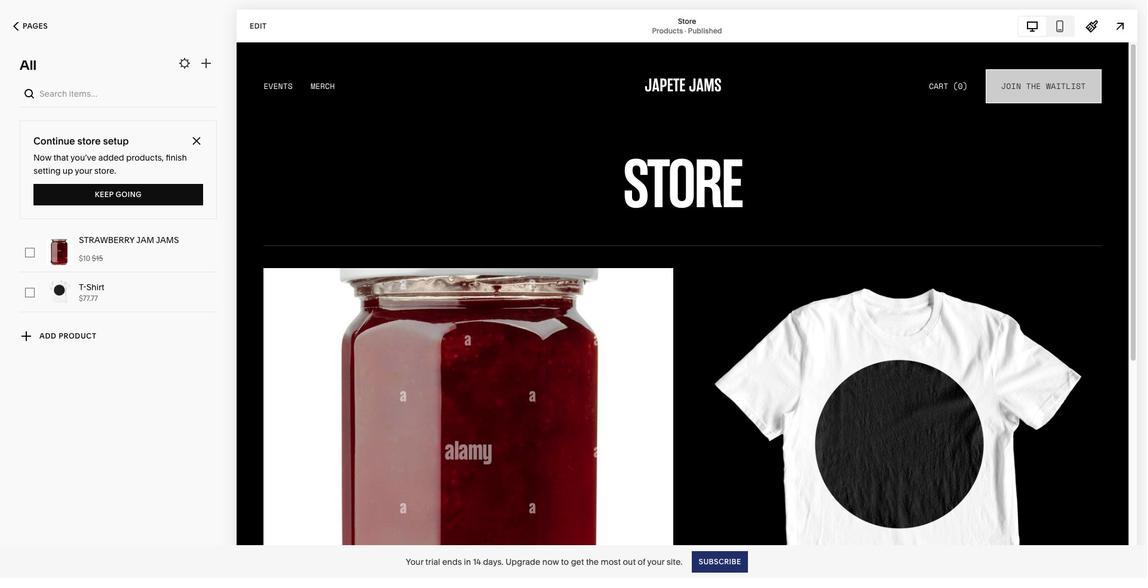 Task type: locate. For each thing, give the bounding box(es) containing it.
your right of
[[647, 557, 665, 567]]

0 horizontal spatial your
[[75, 166, 92, 176]]

in
[[464, 557, 471, 567]]

0 vertical spatial your
[[75, 166, 92, 176]]

add product button
[[13, 326, 106, 347]]

out
[[623, 557, 636, 567]]

your trial ends in 14 days. upgrade now to get the most out of your site.
[[406, 557, 683, 567]]

days.
[[483, 557, 504, 567]]

edit
[[250, 21, 267, 30]]

tab list
[[1019, 16, 1074, 36]]

1 horizontal spatial your
[[647, 557, 665, 567]]

trial
[[426, 557, 440, 567]]

14
[[473, 557, 481, 567]]

going
[[116, 190, 142, 199]]

add
[[39, 332, 57, 341]]

$10
[[79, 254, 90, 263]]

products
[[652, 26, 683, 35]]

most
[[601, 557, 621, 567]]

subscribe button
[[692, 551, 748, 573]]

continue store setup
[[33, 135, 129, 147]]

row group containing strawberry jam jams
[[0, 232, 237, 353]]

your down "you've"
[[75, 166, 92, 176]]

added
[[98, 152, 124, 163]]

$77.77
[[79, 294, 98, 303]]

ends
[[442, 557, 462, 567]]

keep going button
[[33, 184, 203, 206]]

of
[[638, 557, 646, 567]]

Search items… text field
[[39, 81, 214, 107]]

now
[[33, 152, 51, 163]]

$10 $15
[[79, 254, 103, 263]]

setup
[[103, 135, 129, 147]]

pages button
[[0, 13, 61, 39]]

row group
[[0, 232, 237, 353]]

published
[[688, 26, 722, 35]]

store products · published
[[652, 16, 722, 35]]

store.
[[94, 166, 116, 176]]

pages
[[23, 22, 48, 30]]

your
[[75, 166, 92, 176], [647, 557, 665, 567]]



Task type: describe. For each thing, give the bounding box(es) containing it.
site.
[[667, 557, 683, 567]]

upgrade
[[506, 557, 541, 567]]

t-shirt $77.77
[[79, 282, 104, 303]]

1 vertical spatial your
[[647, 557, 665, 567]]

all
[[20, 57, 37, 74]]

t-
[[79, 282, 86, 293]]

you've
[[71, 152, 96, 163]]

product
[[59, 332, 97, 341]]

store
[[77, 135, 101, 147]]

edit button
[[242, 15, 275, 37]]

get
[[571, 557, 584, 567]]

add product
[[39, 332, 97, 341]]

continue
[[33, 135, 75, 147]]

$15
[[92, 254, 103, 263]]

setting
[[33, 166, 61, 176]]

keep
[[95, 190, 114, 199]]

store
[[678, 16, 696, 25]]

strawberry
[[79, 235, 135, 246]]

shirt
[[86, 282, 104, 293]]

that
[[53, 152, 69, 163]]

the
[[586, 557, 599, 567]]

now
[[543, 557, 559, 567]]

finish
[[166, 152, 187, 163]]

your
[[406, 557, 424, 567]]

now that you've added products, finish setting up your store.
[[33, 152, 187, 176]]

products,
[[126, 152, 164, 163]]

your inside the "now that you've added products, finish setting up your store."
[[75, 166, 92, 176]]

jams
[[156, 235, 179, 246]]

up
[[63, 166, 73, 176]]

keep going
[[95, 190, 142, 199]]

to
[[561, 557, 569, 567]]

·
[[685, 26, 687, 35]]

subscribe
[[699, 557, 742, 566]]

jam
[[136, 235, 154, 246]]

strawberry jam jams
[[79, 235, 179, 246]]



Task type: vqa. For each thing, say whether or not it's contained in the screenshot.
added
yes



